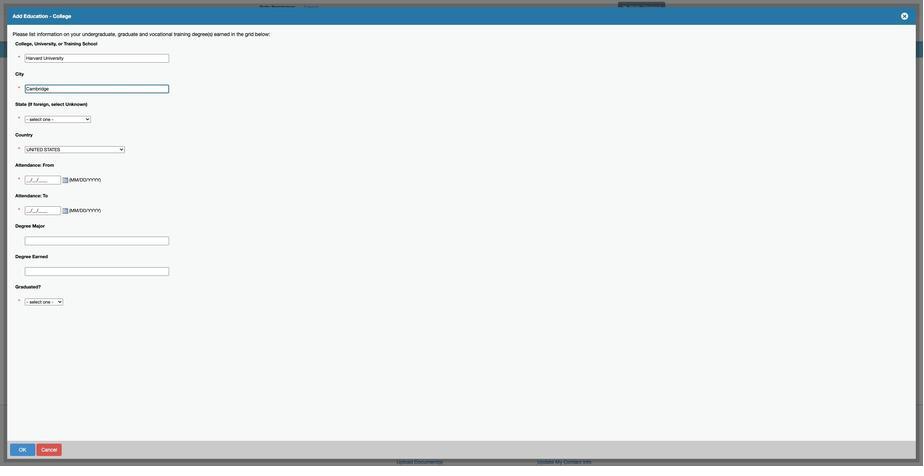 Task type: describe. For each thing, give the bounding box(es) containing it.
edit this row image
[[172, 94, 179, 98]]

illinois department of financial and professional regulation image
[[256, 16, 421, 39]]

close window image
[[900, 10, 911, 22]]



Task type: vqa. For each thing, say whether or not it's contained in the screenshot.
Technology
no



Task type: locate. For each thing, give the bounding box(es) containing it.
None text field
[[25, 237, 169, 246]]

delete this row image
[[163, 93, 169, 99]]

close window image
[[900, 10, 911, 22]]

None text field
[[25, 54, 169, 63], [25, 85, 169, 93], [25, 176, 61, 185], [25, 207, 61, 215], [25, 268, 169, 276], [25, 54, 169, 63], [25, 85, 169, 93], [25, 176, 61, 185], [25, 207, 61, 215], [25, 268, 169, 276]]

shopping cart image
[[623, 5, 627, 9]]

None image field
[[61, 178, 68, 184], [61, 208, 68, 214], [61, 178, 68, 184], [61, 208, 68, 214]]

None button
[[10, 444, 35, 457], [37, 444, 62, 457], [152, 444, 181, 457], [182, 444, 202, 457], [864, 444, 908, 457], [10, 444, 35, 457], [37, 444, 62, 457], [152, 444, 181, 457], [182, 444, 202, 457], [864, 444, 908, 457]]



